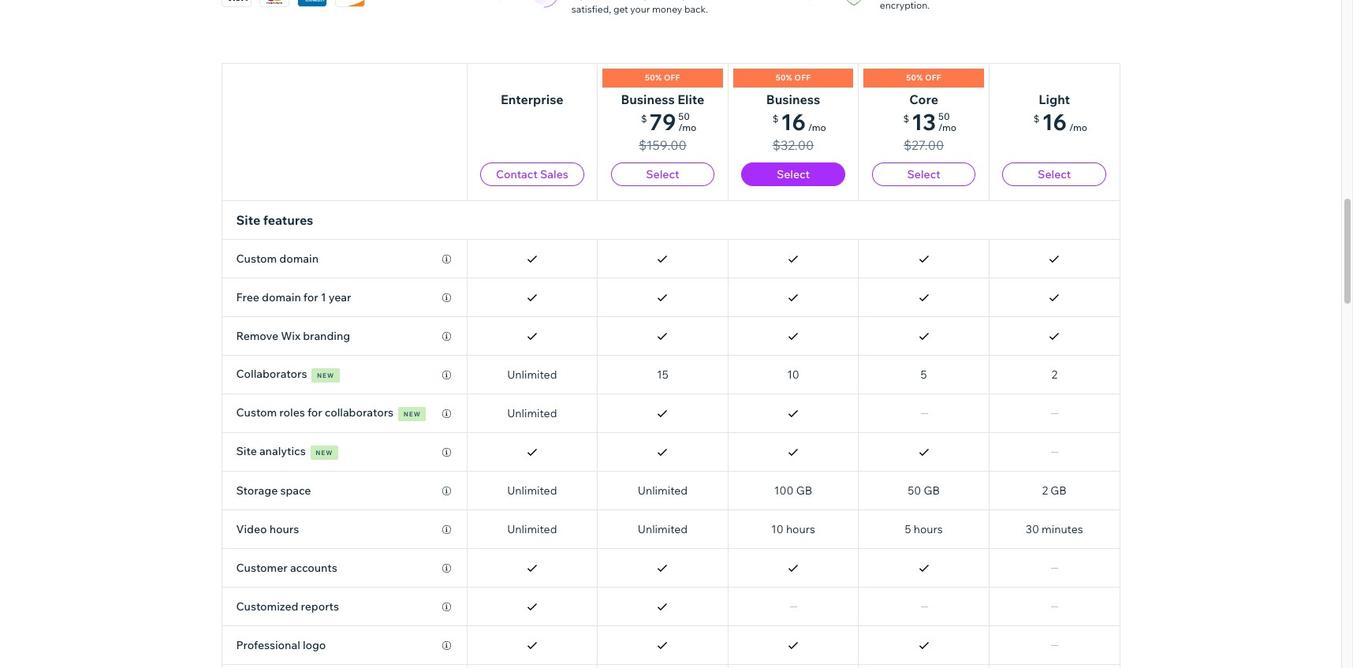 Task type: describe. For each thing, give the bounding box(es) containing it.
free domain for 1 year
[[236, 290, 351, 305]]

custom roles for collaborators
[[236, 406, 394, 420]]

5 for 5
[[921, 368, 928, 382]]

contact sales
[[496, 167, 569, 181]]

1
[[321, 290, 326, 305]]

contact sales button
[[480, 163, 584, 186]]

30 minutes
[[1026, 522, 1084, 537]]

your
[[631, 3, 650, 15]]

50 inside business elite $ 79 50 /mo $159.00
[[679, 110, 690, 122]]

50% for 79
[[645, 73, 662, 83]]

$159.00
[[639, 137, 687, 153]]

features
[[263, 212, 314, 228]]

get
[[614, 3, 629, 15]]

remove
[[236, 329, 279, 343]]

gb for 100 gb
[[797, 484, 813, 498]]

gb for 2 gb
[[1051, 484, 1067, 498]]

5 hours
[[905, 522, 943, 537]]

50% off for 79
[[645, 73, 681, 83]]

branding
[[303, 329, 350, 343]]

roles
[[280, 406, 305, 420]]

site for site features
[[236, 212, 261, 228]]

new for site analytics
[[316, 449, 333, 457]]

site for site analytics
[[236, 444, 257, 458]]

core $ 13 50 /mo $27.00
[[904, 92, 957, 153]]

2 select button from the left
[[742, 163, 846, 186]]

2 gb
[[1043, 484, 1067, 498]]

customized
[[236, 600, 299, 614]]

customer
[[236, 561, 288, 575]]

for for 14
[[606, 0, 619, 1]]

new for collaborators
[[317, 372, 335, 380]]

50 gb
[[908, 484, 940, 498]]

space
[[280, 484, 311, 498]]

50% for 16
[[776, 73, 793, 83]]

50% off for 13
[[907, 73, 942, 83]]

50% off for 16
[[776, 73, 811, 83]]

hours for 10 hours
[[787, 522, 816, 537]]

50% for 13
[[907, 73, 924, 83]]

you're
[[683, 0, 710, 1]]

gb for 50 gb
[[924, 484, 940, 498]]

off for 79
[[664, 73, 681, 83]]

storage space
[[236, 484, 311, 498]]

light
[[1039, 92, 1071, 107]]

try wix for 14 days and if you're not 100% satisfied, get your money back.
[[572, 0, 753, 15]]

select button for 79
[[611, 163, 715, 186]]

100 gb
[[775, 484, 813, 498]]

/mo inside $ 16 /mo
[[1070, 122, 1088, 133]]

1 horizontal spatial 50
[[908, 484, 922, 498]]

$ 16 /mo
[[1034, 108, 1088, 136]]

select for 13
[[908, 167, 941, 181]]

remove wix branding
[[236, 329, 350, 343]]

minutes
[[1042, 522, 1084, 537]]

off for 13
[[926, 73, 942, 83]]

15
[[657, 368, 669, 382]]

2 select from the left
[[777, 167, 810, 181]]

wix for remove
[[281, 329, 301, 343]]

money
[[653, 3, 683, 15]]

100%
[[729, 0, 753, 1]]

5 for 5 hours
[[905, 522, 912, 537]]

domain for custom
[[280, 252, 319, 266]]

business $ 16 /mo $32.00
[[767, 92, 827, 153]]

30
[[1026, 522, 1040, 537]]

select for 79
[[646, 167, 680, 181]]

10 for 10 hours
[[772, 522, 784, 537]]

free
[[236, 290, 260, 305]]

not
[[712, 0, 727, 1]]

50 inside core $ 13 50 /mo $27.00
[[939, 110, 951, 122]]

accounts
[[290, 561, 337, 575]]

custom for custom domain
[[236, 252, 277, 266]]

professional
[[236, 638, 300, 653]]



Task type: vqa. For each thing, say whether or not it's contained in the screenshot.
blog
no



Task type: locate. For each thing, give the bounding box(es) containing it.
1 off from the left
[[664, 73, 681, 83]]

0 horizontal spatial 10
[[772, 522, 784, 537]]

collaborators
[[236, 367, 307, 381]]

for
[[606, 0, 619, 1], [304, 290, 319, 305], [308, 406, 323, 420]]

3 select from the left
[[908, 167, 941, 181]]

1 horizontal spatial gb
[[924, 484, 940, 498]]

year
[[329, 290, 351, 305]]

storage
[[236, 484, 278, 498]]

2 16 from the left
[[1043, 108, 1068, 136]]

2 $ from the left
[[773, 113, 779, 125]]

business up "$32.00"
[[767, 92, 821, 107]]

hours down "100 gb"
[[787, 522, 816, 537]]

$32.00
[[773, 137, 814, 153]]

1 horizontal spatial business
[[767, 92, 821, 107]]

3 off from the left
[[926, 73, 942, 83]]

/mo right 79
[[679, 122, 697, 133]]

16
[[781, 108, 806, 136], [1043, 108, 1068, 136]]

video
[[236, 522, 267, 537]]

custom for custom roles for collaborators
[[236, 406, 277, 420]]

1 16 from the left
[[781, 108, 806, 136]]

2 horizontal spatial off
[[926, 73, 942, 83]]

$ inside $ 16 /mo
[[1034, 113, 1040, 125]]

50 up 5 hours
[[908, 484, 922, 498]]

0 vertical spatial wix
[[588, 0, 604, 1]]

domain up free domain for 1 year
[[280, 252, 319, 266]]

new
[[317, 372, 335, 380], [404, 410, 421, 418], [316, 449, 333, 457]]

custom left roles
[[236, 406, 277, 420]]

site analytics
[[236, 444, 306, 458]]

select down $159.00
[[646, 167, 680, 181]]

1 vertical spatial for
[[304, 290, 319, 305]]

1 horizontal spatial 50% off
[[776, 73, 811, 83]]

customized reports
[[236, 600, 339, 614]]

business up 79
[[621, 92, 675, 107]]

1 50% from the left
[[645, 73, 662, 83]]

for for collaborators
[[308, 406, 323, 420]]

0 horizontal spatial 16
[[781, 108, 806, 136]]

$ left 79
[[641, 113, 647, 125]]

for right roles
[[308, 406, 323, 420]]

10 for 10
[[788, 368, 800, 382]]

$ inside business elite $ 79 50 /mo $159.00
[[641, 113, 647, 125]]

wix for try
[[588, 0, 604, 1]]

1 business from the left
[[621, 92, 675, 107]]

0 vertical spatial 5
[[921, 368, 928, 382]]

custom domain
[[236, 252, 319, 266]]

1 horizontal spatial hours
[[787, 522, 816, 537]]

50
[[679, 110, 690, 122], [939, 110, 951, 122], [908, 484, 922, 498]]

$
[[641, 113, 647, 125], [773, 113, 779, 125], [904, 113, 910, 125], [1034, 113, 1040, 125]]

16 down light
[[1043, 108, 1068, 136]]

video hours
[[236, 522, 299, 537]]

1 vertical spatial domain
[[262, 290, 301, 305]]

1 50% off from the left
[[645, 73, 681, 83]]

2 horizontal spatial 50% off
[[907, 73, 942, 83]]

2 vertical spatial new
[[316, 449, 333, 457]]

days
[[633, 0, 654, 1]]

1 /mo from the left
[[679, 122, 697, 133]]

reports
[[301, 600, 339, 614]]

2 horizontal spatial gb
[[1051, 484, 1067, 498]]

off
[[664, 73, 681, 83], [795, 73, 811, 83], [926, 73, 942, 83]]

domain
[[280, 252, 319, 266], [262, 290, 301, 305]]

new up custom roles for collaborators
[[317, 372, 335, 380]]

hours right video
[[270, 522, 299, 537]]

business inside business elite $ 79 50 /mo $159.00
[[621, 92, 675, 107]]

0 horizontal spatial wix
[[281, 329, 301, 343]]

1 vertical spatial site
[[236, 444, 257, 458]]

wix up 'satisfied,'
[[588, 0, 604, 1]]

business
[[621, 92, 675, 107], [767, 92, 821, 107]]

business elite $ 79 50 /mo $159.00
[[621, 92, 705, 153]]

sales
[[540, 167, 569, 181]]

back.
[[685, 3, 708, 15]]

1 horizontal spatial 2
[[1052, 368, 1058, 382]]

0 vertical spatial 10
[[788, 368, 800, 382]]

2 gb from the left
[[924, 484, 940, 498]]

hours for 5 hours
[[914, 522, 943, 537]]

0 horizontal spatial 5
[[905, 522, 912, 537]]

custom
[[236, 252, 277, 266], [236, 406, 277, 420]]

50% off up elite
[[645, 73, 681, 83]]

$ inside business $ 16 /mo $32.00
[[773, 113, 779, 125]]

50 right 13
[[939, 110, 951, 122]]

hours for video hours
[[270, 522, 299, 537]]

50%
[[645, 73, 662, 83], [776, 73, 793, 83], [907, 73, 924, 83]]

1 select button from the left
[[611, 163, 715, 186]]

2 custom from the top
[[236, 406, 277, 420]]

select
[[646, 167, 680, 181], [777, 167, 810, 181], [908, 167, 941, 181], [1038, 167, 1072, 181]]

$ down light
[[1034, 113, 1040, 125]]

$27.00
[[904, 137, 945, 153]]

wix right remove
[[281, 329, 301, 343]]

/mo inside business elite $ 79 50 /mo $159.00
[[679, 122, 697, 133]]

elite
[[678, 92, 705, 107]]

wix
[[588, 0, 604, 1], [281, 329, 301, 343]]

0 horizontal spatial business
[[621, 92, 675, 107]]

50% off
[[645, 73, 681, 83], [776, 73, 811, 83], [907, 73, 942, 83]]

satisfied,
[[572, 3, 612, 15]]

1 vertical spatial 5
[[905, 522, 912, 537]]

new for custom roles for collaborators
[[404, 410, 421, 418]]

13
[[912, 108, 937, 136]]

select button down $159.00
[[611, 163, 715, 186]]

enterprise
[[501, 92, 564, 107]]

site left features
[[236, 212, 261, 228]]

3 /mo from the left
[[939, 122, 957, 133]]

16 up "$32.00"
[[781, 108, 806, 136]]

/mo right 13
[[939, 122, 957, 133]]

collaborators
[[325, 406, 394, 420]]

gb up 5 hours
[[924, 484, 940, 498]]

1 horizontal spatial 10
[[788, 368, 800, 382]]

customer accounts
[[236, 561, 337, 575]]

/mo down light
[[1070, 122, 1088, 133]]

50% up business $ 16 /mo $32.00
[[776, 73, 793, 83]]

if
[[675, 0, 680, 1]]

3 $ from the left
[[904, 113, 910, 125]]

3 select button from the left
[[872, 163, 976, 186]]

2 for 2 gb
[[1043, 484, 1049, 498]]

50% off up business $ 16 /mo $32.00
[[776, 73, 811, 83]]

/mo inside business $ 16 /mo $32.00
[[809, 122, 827, 133]]

1 horizontal spatial 50%
[[776, 73, 793, 83]]

0 horizontal spatial hours
[[270, 522, 299, 537]]

select down "$32.00"
[[777, 167, 810, 181]]

2 for 2
[[1052, 368, 1058, 382]]

3 hours from the left
[[914, 522, 943, 537]]

3 gb from the left
[[1051, 484, 1067, 498]]

site
[[236, 212, 261, 228], [236, 444, 257, 458]]

4 /mo from the left
[[1070, 122, 1088, 133]]

1 custom from the top
[[236, 252, 277, 266]]

1 vertical spatial 2
[[1043, 484, 1049, 498]]

gb up minutes
[[1051, 484, 1067, 498]]

select button for 16
[[1003, 163, 1107, 186]]

0 horizontal spatial gb
[[797, 484, 813, 498]]

2 /mo from the left
[[809, 122, 827, 133]]

core
[[910, 92, 939, 107]]

domain right free
[[262, 290, 301, 305]]

select for 16
[[1038, 167, 1072, 181]]

/mo inside core $ 13 50 /mo $27.00
[[939, 122, 957, 133]]

2 off from the left
[[795, 73, 811, 83]]

50% up 79
[[645, 73, 662, 83]]

3 50% from the left
[[907, 73, 924, 83]]

logo
[[303, 638, 326, 653]]

1 horizontal spatial 16
[[1043, 108, 1068, 136]]

16 inside business $ 16 /mo $32.00
[[781, 108, 806, 136]]

/mo
[[679, 122, 697, 133], [809, 122, 827, 133], [939, 122, 957, 133], [1070, 122, 1088, 133]]

1 vertical spatial new
[[404, 410, 421, 418]]

5
[[921, 368, 928, 382], [905, 522, 912, 537]]

50 down elite
[[679, 110, 690, 122]]

50% up "core"
[[907, 73, 924, 83]]

2
[[1052, 368, 1058, 382], [1043, 484, 1049, 498]]

select button down "$32.00"
[[742, 163, 846, 186]]

select button for 13
[[872, 163, 976, 186]]

0 vertical spatial site
[[236, 212, 261, 228]]

select down $ 16 /mo
[[1038, 167, 1072, 181]]

off up business $ 16 /mo $32.00
[[795, 73, 811, 83]]

1 gb from the left
[[797, 484, 813, 498]]

79
[[650, 108, 676, 136]]

select button down $ 16 /mo
[[1003, 163, 1107, 186]]

off up elite
[[664, 73, 681, 83]]

2 business from the left
[[767, 92, 821, 107]]

1 horizontal spatial wix
[[588, 0, 604, 1]]

0 horizontal spatial 50% off
[[645, 73, 681, 83]]

professional logo
[[236, 638, 326, 653]]

$ up "$32.00"
[[773, 113, 779, 125]]

off for 16
[[795, 73, 811, 83]]

new down custom roles for collaborators
[[316, 449, 333, 457]]

0 horizontal spatial 2
[[1043, 484, 1049, 498]]

4 select button from the left
[[1003, 163, 1107, 186]]

off up "core"
[[926, 73, 942, 83]]

business for 79
[[621, 92, 675, 107]]

1 horizontal spatial off
[[795, 73, 811, 83]]

1 vertical spatial custom
[[236, 406, 277, 420]]

0 vertical spatial custom
[[236, 252, 277, 266]]

0 horizontal spatial 50%
[[645, 73, 662, 83]]

2 site from the top
[[236, 444, 257, 458]]

2 hours from the left
[[787, 522, 816, 537]]

100
[[775, 484, 794, 498]]

and
[[656, 0, 673, 1]]

business inside business $ 16 /mo $32.00
[[767, 92, 821, 107]]

1 vertical spatial wix
[[281, 329, 301, 343]]

1 $ from the left
[[641, 113, 647, 125]]

gb
[[797, 484, 813, 498], [924, 484, 940, 498], [1051, 484, 1067, 498]]

1 site from the top
[[236, 212, 261, 228]]

custom up free
[[236, 252, 277, 266]]

1 hours from the left
[[270, 522, 299, 537]]

try
[[572, 0, 585, 1]]

select button
[[611, 163, 715, 186], [742, 163, 846, 186], [872, 163, 976, 186], [1003, 163, 1107, 186]]

domain for free
[[262, 290, 301, 305]]

10
[[788, 368, 800, 382], [772, 522, 784, 537]]

$ inside core $ 13 50 /mo $27.00
[[904, 113, 910, 125]]

unlimited
[[507, 368, 557, 382], [507, 406, 557, 421], [507, 484, 557, 498], [638, 484, 688, 498], [507, 522, 557, 537], [638, 522, 688, 537]]

hours down 50 gb
[[914, 522, 943, 537]]

business for 16
[[767, 92, 821, 107]]

for inside the try wix for 14 days and if you're not 100% satisfied, get your money back.
[[606, 0, 619, 1]]

for up the "get"
[[606, 0, 619, 1]]

site left analytics
[[236, 444, 257, 458]]

analytics
[[260, 444, 306, 458]]

0 vertical spatial domain
[[280, 252, 319, 266]]

2 vertical spatial for
[[308, 406, 323, 420]]

0 horizontal spatial off
[[664, 73, 681, 83]]

select down $27.00
[[908, 167, 941, 181]]

new right collaborators
[[404, 410, 421, 418]]

0 horizontal spatial 50
[[679, 110, 690, 122]]

0 vertical spatial for
[[606, 0, 619, 1]]

hours
[[270, 522, 299, 537], [787, 522, 816, 537], [914, 522, 943, 537]]

site features
[[236, 212, 314, 228]]

4 $ from the left
[[1034, 113, 1040, 125]]

14
[[621, 0, 631, 1]]

2 50% off from the left
[[776, 73, 811, 83]]

0 vertical spatial new
[[317, 372, 335, 380]]

gb right 100
[[797, 484, 813, 498]]

1 vertical spatial 10
[[772, 522, 784, 537]]

10 hours
[[772, 522, 816, 537]]

2 horizontal spatial 50%
[[907, 73, 924, 83]]

2 horizontal spatial hours
[[914, 522, 943, 537]]

for left '1'
[[304, 290, 319, 305]]

contact
[[496, 167, 538, 181]]

wix inside the try wix for 14 days and if you're not 100% satisfied, get your money back.
[[588, 0, 604, 1]]

4 select from the left
[[1038, 167, 1072, 181]]

2 50% from the left
[[776, 73, 793, 83]]

50% off up "core"
[[907, 73, 942, 83]]

for for 1
[[304, 290, 319, 305]]

select button down $27.00
[[872, 163, 976, 186]]

/mo up "$32.00"
[[809, 122, 827, 133]]

1 horizontal spatial 5
[[921, 368, 928, 382]]

1 select from the left
[[646, 167, 680, 181]]

$ left 13
[[904, 113, 910, 125]]

0 vertical spatial 2
[[1052, 368, 1058, 382]]

2 horizontal spatial 50
[[939, 110, 951, 122]]

3 50% off from the left
[[907, 73, 942, 83]]



